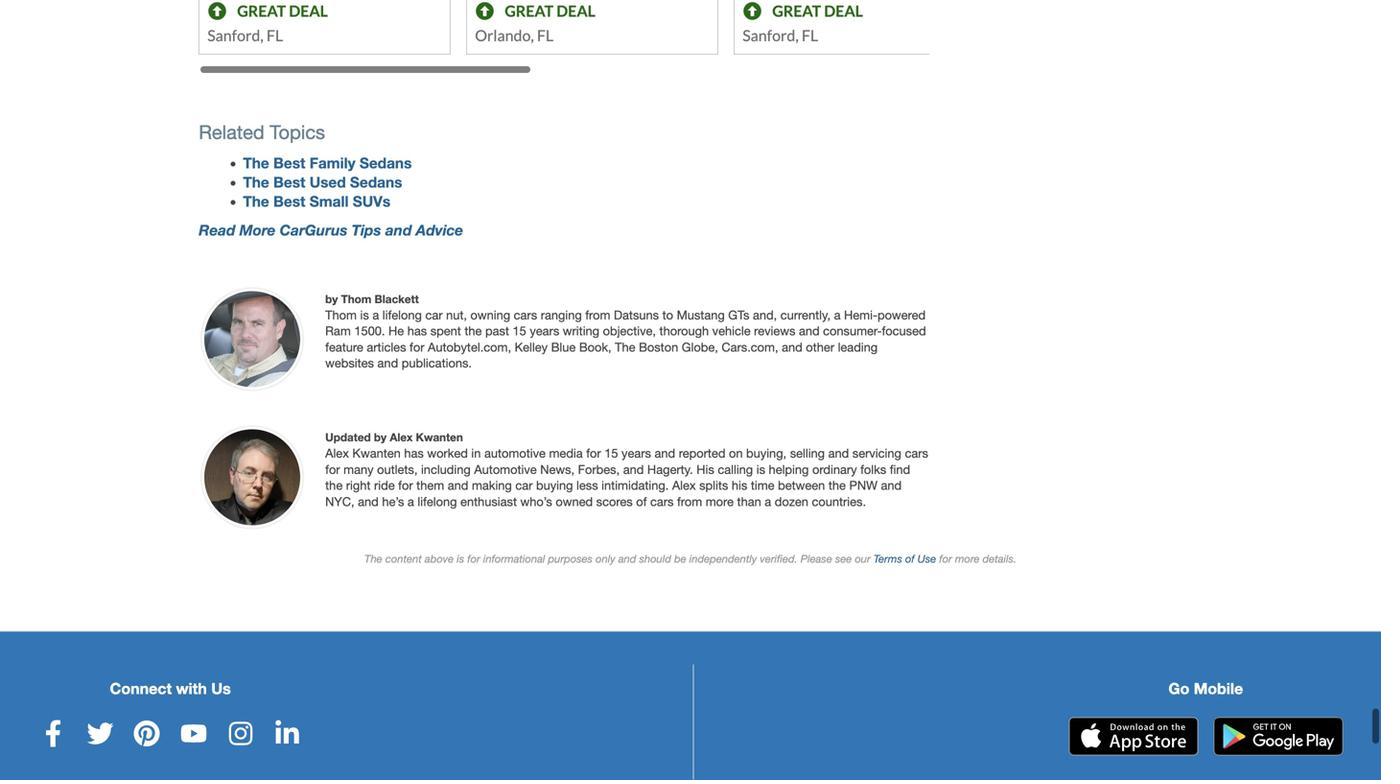 Task type: vqa. For each thing, say whether or not it's contained in the screenshot.
2nd / from right
no



Task type: locate. For each thing, give the bounding box(es) containing it.
right
[[346, 479, 371, 492]]

0 horizontal spatial sanford, fl
[[207, 26, 283, 45]]

orlando,
[[475, 26, 534, 45]]

powered
[[878, 308, 926, 322]]

0 horizontal spatial the
[[325, 479, 343, 492]]

1 horizontal spatial fl
[[537, 26, 554, 45]]

0 horizontal spatial from
[[586, 308, 611, 322]]

1 best from the top
[[274, 154, 306, 172]]

1 horizontal spatial 15
[[605, 446, 619, 460]]

is right above
[[457, 553, 465, 565]]

1 horizontal spatial kwanten
[[416, 431, 463, 444]]

advice
[[416, 221, 464, 239]]

1 horizontal spatial car
[[516, 479, 533, 492]]

1 horizontal spatial the
[[465, 324, 482, 338]]

scores
[[597, 495, 633, 508]]

15 up "forbes,"
[[605, 446, 619, 460]]

2 horizontal spatial cars
[[905, 446, 929, 460]]

0 vertical spatial 15
[[513, 324, 527, 338]]

alex down hagerty.
[[673, 479, 696, 492]]

1 fl from the left
[[267, 26, 283, 45]]

go
[[1169, 679, 1190, 698]]

0 vertical spatial lifelong
[[383, 308, 422, 322]]

1 vertical spatial lifelong
[[418, 495, 457, 508]]

the up 'autobytel.com,'
[[465, 324, 482, 338]]

reported
[[679, 446, 726, 460]]

1 vertical spatial best
[[274, 173, 306, 191]]

cars up find
[[905, 446, 929, 460]]

the best family sedans the best used sedans the best small suvs
[[243, 154, 412, 210]]

2 vertical spatial cars
[[651, 495, 674, 508]]

past
[[486, 324, 510, 338]]

car up spent
[[426, 308, 443, 322]]

nyc,
[[325, 495, 355, 508]]

2 horizontal spatial great
[[773, 2, 822, 20]]

has up outlets,
[[404, 446, 424, 460]]

calling
[[718, 462, 754, 476]]

for up publications.
[[410, 340, 425, 354]]

cars inside by thom blackett thom is a lifelong car nut, owning cars ranging from datsuns to mustang gts and, currently, a hemi-powered ram 1500. he has spent the past 15 years writing objective, thorough vehicle reviews and consumer-focused feature articles for autobytel.com, kelley blue book, the boston globe, cars.com, and other leading websites and publications.
[[514, 308, 538, 322]]

our
[[855, 553, 871, 565]]

0 horizontal spatial alex
[[325, 446, 349, 460]]

1 vertical spatial from
[[678, 495, 703, 508]]

years up the kelley
[[530, 324, 560, 338]]

1 horizontal spatial great deal
[[505, 2, 596, 20]]

from inside updated by alex kwanten alex kwanten has worked in automotive media for 15 years and reported on buying, selling and servicing cars for many outlets, including automotive news, forbes, and hagerty. his calling is helping ordinary folks find the right ride for them and making car buying less intimidating. alex splits his time between the pnw and nyc, and he's a lifelong enthusiast who's owned scores of cars from more than a dozen countries.
[[678, 495, 703, 508]]

facebook image
[[40, 720, 67, 747]]

1500.
[[354, 324, 385, 338]]

0 horizontal spatial 15
[[513, 324, 527, 338]]

is up 1500.
[[360, 308, 369, 322]]

0 horizontal spatial great
[[237, 2, 286, 20]]

0 vertical spatial cars
[[514, 308, 538, 322]]

by right updated
[[374, 431, 387, 444]]

1 vertical spatial thom
[[325, 308, 357, 322]]

is inside updated by alex kwanten alex kwanten has worked in automotive media for 15 years and reported on buying, selling and servicing cars for many outlets, including automotive news, forbes, and hagerty. his calling is helping ordinary folks find the right ride for them and making car buying less intimidating. alex splits his time between the pnw and nyc, and he's a lifelong enthusiast who's owned scores of cars from more than a dozen countries.
[[757, 462, 766, 476]]

0 vertical spatial best
[[274, 154, 306, 172]]

1 horizontal spatial cars
[[651, 495, 674, 508]]

1 great deal from the left
[[237, 2, 328, 20]]

1 sanford, from the left
[[207, 26, 264, 45]]

of
[[637, 495, 647, 508], [906, 553, 915, 565]]

car up who's
[[516, 479, 533, 492]]

blue
[[551, 340, 576, 354]]

datsuns
[[614, 308, 659, 322]]

0 vertical spatial alex
[[390, 431, 413, 444]]

15 inside by thom blackett thom is a lifelong car nut, owning cars ranging from datsuns to mustang gts and, currently, a hemi-powered ram 1500. he has spent the past 15 years writing objective, thorough vehicle reviews and consumer-focused feature articles for autobytel.com, kelley blue book, the boston globe, cars.com, and other leading websites and publications.
[[513, 324, 527, 338]]

topics
[[270, 121, 325, 144]]

0 vertical spatial years
[[530, 324, 560, 338]]

alex down updated
[[325, 446, 349, 460]]

thom up 1500.
[[341, 292, 372, 305]]

ram
[[325, 324, 351, 338]]

buying,
[[747, 446, 787, 460]]

splits
[[700, 479, 729, 492]]

and up hagerty.
[[655, 446, 676, 460]]

0 horizontal spatial by
[[325, 292, 338, 305]]

0 vertical spatial of
[[637, 495, 647, 508]]

for inside by thom blackett thom is a lifelong car nut, owning cars ranging from datsuns to mustang gts and, currently, a hemi-powered ram 1500. he has spent the past 15 years writing objective, thorough vehicle reviews and consumer-focused feature articles for autobytel.com, kelley blue book, the boston globe, cars.com, and other leading websites and publications.
[[410, 340, 425, 354]]

0 vertical spatial car
[[426, 308, 443, 322]]

1 horizontal spatial years
[[622, 446, 652, 460]]

2 fl from the left
[[537, 26, 554, 45]]

of down intimidating.
[[637, 495, 647, 508]]

cars down intimidating.
[[651, 495, 674, 508]]

orlando, fl
[[475, 26, 554, 45]]

sanford,
[[207, 26, 264, 45], [743, 26, 799, 45]]

connect
[[110, 679, 172, 698]]

of left use
[[906, 553, 915, 565]]

1 horizontal spatial of
[[906, 553, 915, 565]]

15 up the kelley
[[513, 324, 527, 338]]

less
[[577, 479, 598, 492]]

find
[[890, 462, 911, 476]]

he's
[[382, 495, 404, 508]]

0 vertical spatial thom
[[341, 292, 372, 305]]

by
[[325, 292, 338, 305], [374, 431, 387, 444]]

0 horizontal spatial kwanten
[[353, 446, 401, 460]]

his
[[697, 462, 715, 476]]

2 sanford, fl from the left
[[743, 26, 819, 45]]

more
[[706, 495, 734, 508], [956, 553, 980, 565]]

0 horizontal spatial years
[[530, 324, 560, 338]]

2 vertical spatial is
[[457, 553, 465, 565]]

2 horizontal spatial fl
[[802, 26, 819, 45]]

1 vertical spatial car
[[516, 479, 533, 492]]

1 vertical spatial cars
[[905, 446, 929, 460]]

years up intimidating.
[[622, 446, 652, 460]]

0 vertical spatial by
[[325, 292, 338, 305]]

read more cargurus tips and advice link
[[199, 221, 464, 239]]

1 horizontal spatial great
[[505, 2, 554, 20]]

and down right
[[358, 495, 379, 508]]

has right he
[[408, 324, 427, 338]]

from down 'splits'
[[678, 495, 703, 508]]

2 horizontal spatial deal
[[825, 2, 864, 20]]

kwanten up many
[[353, 446, 401, 460]]

consumer-
[[824, 324, 882, 338]]

car
[[426, 308, 443, 322], [516, 479, 533, 492]]

0 vertical spatial more
[[706, 495, 734, 508]]

who's
[[521, 495, 553, 508]]

objective,
[[603, 324, 656, 338]]

ordinary
[[813, 462, 858, 476]]

lifelong inside by thom blackett thom is a lifelong car nut, owning cars ranging from datsuns to mustang gts and, currently, a hemi-powered ram 1500. he has spent the past 15 years writing objective, thorough vehicle reviews and consumer-focused feature articles for autobytel.com, kelley blue book, the boston globe, cars.com, and other leading websites and publications.
[[383, 308, 422, 322]]

family
[[310, 154, 356, 172]]

15
[[513, 324, 527, 338], [605, 446, 619, 460]]

0 horizontal spatial of
[[637, 495, 647, 508]]

0 vertical spatial is
[[360, 308, 369, 322]]

1 vertical spatial is
[[757, 462, 766, 476]]

1 vertical spatial 15
[[605, 446, 619, 460]]

0 horizontal spatial sanford,
[[207, 26, 264, 45]]

with
[[176, 679, 207, 698]]

and down articles
[[378, 356, 398, 370]]

2 horizontal spatial is
[[757, 462, 766, 476]]

0 vertical spatial kwanten
[[416, 431, 463, 444]]

1 vertical spatial has
[[404, 446, 424, 460]]

a up consumer-
[[835, 308, 841, 322]]

1 horizontal spatial from
[[678, 495, 703, 508]]

1 vertical spatial years
[[622, 446, 652, 460]]

best up cargurus
[[274, 193, 306, 210]]

2 deal from the left
[[557, 2, 596, 20]]

thom up the ram
[[325, 308, 357, 322]]

0 horizontal spatial deal
[[289, 2, 328, 20]]

0 horizontal spatial fl
[[267, 26, 283, 45]]

cars.com,
[[722, 340, 779, 354]]

lifelong up he
[[383, 308, 422, 322]]

more left details.
[[956, 553, 980, 565]]

lifelong down them
[[418, 495, 457, 508]]

the up countries.
[[829, 479, 846, 492]]

by thom blackett thom is a lifelong car nut, owning cars ranging from datsuns to mustang gts and, currently, a hemi-powered ram 1500. he has spent the past 15 years writing objective, thorough vehicle reviews and consumer-focused feature articles for autobytel.com, kelley blue book, the boston globe, cars.com, and other leading websites and publications.
[[325, 292, 927, 370]]

2 best from the top
[[274, 173, 306, 191]]

globe,
[[682, 340, 719, 354]]

pnw
[[850, 479, 878, 492]]

1 vertical spatial alex
[[325, 446, 349, 460]]

publications.
[[402, 356, 472, 370]]

lifelong inside updated by alex kwanten alex kwanten has worked in automotive media for 15 years and reported on buying, selling and servicing cars for many outlets, including automotive news, forbes, and hagerty. his calling is helping ordinary folks find the right ride for them and making car buying less intimidating. alex splits his time between the pnw and nyc, and he's a lifelong enthusiast who's owned scores of cars from more than a dozen countries.
[[418, 495, 457, 508]]

1 horizontal spatial deal
[[557, 2, 596, 20]]

1 horizontal spatial sanford, fl
[[743, 26, 819, 45]]

0 horizontal spatial car
[[426, 308, 443, 322]]

making
[[472, 479, 512, 492]]

by inside updated by alex kwanten alex kwanten has worked in automotive media for 15 years and reported on buying, selling and servicing cars for many outlets, including automotive news, forbes, and hagerty. his calling is helping ordinary folks find the right ride for them and making car buying less intimidating. alex splits his time between the pnw and nyc, and he's a lifelong enthusiast who's owned scores of cars from more than a dozen countries.
[[374, 431, 387, 444]]

see
[[836, 553, 852, 565]]

2 great deal from the left
[[505, 2, 596, 20]]

2 horizontal spatial alex
[[673, 479, 696, 492]]

1 vertical spatial of
[[906, 553, 915, 565]]

them
[[417, 479, 445, 492]]

and
[[386, 221, 412, 239], [799, 324, 820, 338], [782, 340, 803, 354], [378, 356, 398, 370], [655, 446, 676, 460], [829, 446, 850, 460], [624, 462, 644, 476], [448, 479, 469, 492], [882, 479, 902, 492], [358, 495, 379, 508], [619, 553, 637, 565]]

1 vertical spatial more
[[956, 553, 980, 565]]

a right he's on the left of page
[[408, 495, 414, 508]]

by up the ram
[[325, 292, 338, 305]]

focused
[[882, 324, 927, 338]]

than
[[738, 495, 762, 508]]

in
[[472, 446, 481, 460]]

and up intimidating.
[[624, 462, 644, 476]]

the
[[243, 154, 269, 172], [243, 173, 269, 191], [243, 193, 269, 210], [615, 340, 636, 354], [365, 553, 383, 565]]

a down "time"
[[765, 495, 772, 508]]

0 horizontal spatial is
[[360, 308, 369, 322]]

3 best from the top
[[274, 193, 306, 210]]

0 vertical spatial sedans
[[360, 154, 412, 172]]

hagerty.
[[648, 462, 694, 476]]

1 vertical spatial by
[[374, 431, 387, 444]]

ride
[[374, 479, 395, 492]]

is up "time"
[[757, 462, 766, 476]]

small
[[310, 193, 349, 210]]

2 horizontal spatial great deal
[[773, 2, 864, 20]]

kwanten up worked in the bottom of the page
[[416, 431, 463, 444]]

1 horizontal spatial by
[[374, 431, 387, 444]]

is inside by thom blackett thom is a lifelong car nut, owning cars ranging from datsuns to mustang gts and, currently, a hemi-powered ram 1500. he has spent the past 15 years writing objective, thorough vehicle reviews and consumer-focused feature articles for autobytel.com, kelley blue book, the boston globe, cars.com, and other leading websites and publications.
[[360, 308, 369, 322]]

car inside by thom blackett thom is a lifelong car nut, owning cars ranging from datsuns to mustang gts and, currently, a hemi-powered ram 1500. he has spent the past 15 years writing objective, thorough vehicle reviews and consumer-focused feature articles for autobytel.com, kelley blue book, the boston globe, cars.com, and other leading websites and publications.
[[426, 308, 443, 322]]

including
[[421, 462, 471, 476]]

best down topics
[[274, 154, 306, 172]]

the inside by thom blackett thom is a lifelong car nut, owning cars ranging from datsuns to mustang gts and, currently, a hemi-powered ram 1500. he has spent the past 15 years writing objective, thorough vehicle reviews and consumer-focused feature articles for autobytel.com, kelley blue book, the boston globe, cars.com, and other leading websites and publications.
[[615, 340, 636, 354]]

great deal
[[237, 2, 328, 20], [505, 2, 596, 20], [773, 2, 864, 20]]

0 horizontal spatial more
[[706, 495, 734, 508]]

thom
[[341, 292, 372, 305], [325, 308, 357, 322]]

fl
[[267, 26, 283, 45], [537, 26, 554, 45], [802, 26, 819, 45]]

2 great from the left
[[505, 2, 554, 20]]

cargurus
[[280, 221, 348, 239]]

2 vertical spatial best
[[274, 193, 306, 210]]

the best small suvs link
[[243, 193, 391, 210]]

to
[[663, 308, 674, 322]]

1 horizontal spatial alex
[[390, 431, 413, 444]]

time
[[751, 479, 775, 492]]

a
[[373, 308, 379, 322], [835, 308, 841, 322], [408, 495, 414, 508], [765, 495, 772, 508]]

from up "writing"
[[586, 308, 611, 322]]

1 horizontal spatial sanford,
[[743, 26, 799, 45]]

other
[[806, 340, 835, 354]]

verified.
[[760, 553, 798, 565]]

writing
[[563, 324, 600, 338]]

for down outlets,
[[398, 479, 413, 492]]

more down 'splits'
[[706, 495, 734, 508]]

0 vertical spatial from
[[586, 308, 611, 322]]

0 horizontal spatial great deal
[[237, 2, 328, 20]]

use
[[918, 553, 937, 565]]

cars up the kelley
[[514, 308, 538, 322]]

servicing
[[853, 446, 902, 460]]

automotive
[[485, 446, 546, 460]]

by inside by thom blackett thom is a lifelong car nut, owning cars ranging from datsuns to mustang gts and, currently, a hemi-powered ram 1500. he has spent the past 15 years writing objective, thorough vehicle reviews and consumer-focused feature articles for autobytel.com, kelley blue book, the boston globe, cars.com, and other leading websites and publications.
[[325, 292, 338, 305]]

1 horizontal spatial more
[[956, 553, 980, 565]]

hemi-
[[845, 308, 878, 322]]

alex up outlets,
[[390, 431, 413, 444]]

updated
[[325, 431, 371, 444]]

0 horizontal spatial cars
[[514, 308, 538, 322]]

the up nyc,
[[325, 479, 343, 492]]

youtube image
[[180, 720, 207, 747]]

from
[[586, 308, 611, 322], [678, 495, 703, 508]]

1 great from the left
[[237, 2, 286, 20]]

currently,
[[781, 308, 831, 322]]

get it on google play image
[[1214, 717, 1344, 756]]

best up the best small suvs link on the left top of page
[[274, 173, 306, 191]]

0 vertical spatial has
[[408, 324, 427, 338]]



Task type: describe. For each thing, give the bounding box(es) containing it.
and up ordinary
[[829, 446, 850, 460]]

1 sanford, fl from the left
[[207, 26, 283, 45]]

mustang
[[677, 308, 725, 322]]

only
[[596, 553, 616, 565]]

more
[[240, 221, 276, 239]]

spent
[[431, 324, 461, 338]]

leading
[[838, 340, 878, 354]]

enthusiast
[[461, 495, 517, 508]]

2 horizontal spatial the
[[829, 479, 846, 492]]

he
[[389, 324, 404, 338]]

please
[[801, 553, 833, 565]]

updated by alex kwanten alex kwanten has worked in automotive media for 15 years and reported on buying, selling and servicing cars for many outlets, including automotive news, forbes, and hagerty. his calling is helping ordinary folks find the right ride for them and making car buying less intimidating. alex splits his time between the pnw and nyc, and he's a lifelong enthusiast who's owned scores of cars from more than a dozen countries.
[[325, 431, 929, 508]]

outlets,
[[377, 462, 418, 476]]

linkedin image
[[274, 720, 301, 747]]

related
[[199, 121, 265, 144]]

on
[[729, 446, 743, 460]]

instagram image
[[227, 720, 254, 747]]

media
[[549, 446, 583, 460]]

be
[[675, 553, 687, 565]]

gts
[[729, 308, 750, 322]]

related topics
[[199, 121, 325, 144]]

countries.
[[812, 495, 867, 508]]

kelley
[[515, 340, 548, 354]]

and right the only in the left bottom of the page
[[619, 553, 637, 565]]

3 fl from the left
[[802, 26, 819, 45]]

owned
[[556, 495, 593, 508]]

has inside updated by alex kwanten alex kwanten has worked in automotive media for 15 years and reported on buying, selling and servicing cars for many outlets, including automotive news, forbes, and hagerty. his calling is helping ordinary folks find the right ride for them and making car buying less intimidating. alex splits his time between the pnw and nyc, and he's a lifelong enthusiast who's owned scores of cars from more than a dozen countries.
[[404, 446, 424, 460]]

the content above is for informational purposes only and should be independently verified. please see our terms of use for more details.
[[365, 553, 1017, 565]]

terms
[[874, 553, 903, 565]]

and right tips on the left of page
[[386, 221, 412, 239]]

read more cargurus tips and advice
[[199, 221, 464, 239]]

folks
[[861, 462, 887, 476]]

twitter image
[[87, 720, 114, 747]]

1 horizontal spatial is
[[457, 553, 465, 565]]

details.
[[983, 553, 1017, 565]]

the best used sedans link
[[243, 173, 403, 191]]

the best family sedans link
[[243, 154, 412, 172]]

years inside by thom blackett thom is a lifelong car nut, owning cars ranging from datsuns to mustang gts and, currently, a hemi-powered ram 1500. he has spent the past 15 years writing objective, thorough vehicle reviews and consumer-focused feature articles for autobytel.com, kelley blue book, the boston globe, cars.com, and other leading websites and publications.
[[530, 324, 560, 338]]

news,
[[541, 462, 575, 476]]

read
[[199, 221, 236, 239]]

should
[[640, 553, 672, 565]]

between
[[778, 479, 826, 492]]

connect with us
[[110, 679, 231, 698]]

informational
[[484, 553, 545, 565]]

blackett
[[375, 292, 419, 305]]

terms of use link
[[874, 553, 937, 565]]

download on the app store image
[[1069, 717, 1199, 756]]

pinterest image
[[134, 720, 160, 747]]

and down including
[[448, 479, 469, 492]]

book,
[[580, 340, 612, 354]]

1 deal from the left
[[289, 2, 328, 20]]

and,
[[753, 308, 778, 322]]

owning
[[471, 308, 511, 322]]

worked
[[427, 446, 468, 460]]

2 vertical spatial alex
[[673, 479, 696, 492]]

of inside updated by alex kwanten alex kwanten has worked in automotive media for 15 years and reported on buying, selling and servicing cars for many outlets, including automotive news, forbes, and hagerty. his calling is helping ordinary folks find the right ride for them and making car buying less intimidating. alex splits his time between the pnw and nyc, and he's a lifelong enthusiast who's owned scores of cars from more than a dozen countries.
[[637, 495, 647, 508]]

3 great deal from the left
[[773, 2, 864, 20]]

for up "forbes,"
[[587, 446, 601, 460]]

selling
[[790, 446, 825, 460]]

3 great from the left
[[773, 2, 822, 20]]

from inside by thom blackett thom is a lifelong car nut, owning cars ranging from datsuns to mustang gts and, currently, a hemi-powered ram 1500. he has spent the past 15 years writing objective, thorough vehicle reviews and consumer-focused feature articles for autobytel.com, kelley blue book, the boston globe, cars.com, and other leading websites and publications.
[[586, 308, 611, 322]]

for right use
[[940, 553, 953, 565]]

for right above
[[468, 553, 481, 565]]

3 deal from the left
[[825, 2, 864, 20]]

dozen
[[775, 495, 809, 508]]

1 vertical spatial sedans
[[350, 173, 403, 191]]

has inside by thom blackett thom is a lifelong car nut, owning cars ranging from datsuns to mustang gts and, currently, a hemi-powered ram 1500. he has spent the past 15 years writing objective, thorough vehicle reviews and consumer-focused feature articles for autobytel.com, kelley blue book, the boston globe, cars.com, and other leading websites and publications.
[[408, 324, 427, 338]]

articles
[[367, 340, 406, 354]]

boston
[[639, 340, 679, 354]]

thorough
[[660, 324, 709, 338]]

above
[[425, 553, 454, 565]]

autobytel.com,
[[428, 340, 512, 354]]

mobile
[[1195, 679, 1244, 698]]

and down currently,
[[799, 324, 820, 338]]

ranging
[[541, 308, 582, 322]]

content
[[386, 553, 422, 565]]

car inside updated by alex kwanten alex kwanten has worked in automotive media for 15 years and reported on buying, selling and servicing cars for many outlets, including automotive news, forbes, and hagerty. his calling is helping ordinary folks find the right ride for them and making car buying less intimidating. alex splits his time between the pnw and nyc, and he's a lifelong enthusiast who's owned scores of cars from more than a dozen countries.
[[516, 479, 533, 492]]

reviews
[[754, 324, 796, 338]]

his
[[732, 479, 748, 492]]

vehicle
[[713, 324, 751, 338]]

nut,
[[446, 308, 467, 322]]

and down find
[[882, 479, 902, 492]]

feature
[[325, 340, 364, 354]]

the inside by thom blackett thom is a lifelong car nut, owning cars ranging from datsuns to mustang gts and, currently, a hemi-powered ram 1500. he has spent the past 15 years writing objective, thorough vehicle reviews and consumer-focused feature articles for autobytel.com, kelley blue book, the boston globe, cars.com, and other leading websites and publications.
[[465, 324, 482, 338]]

years inside updated by alex kwanten alex kwanten has worked in automotive media for 15 years and reported on buying, selling and servicing cars for many outlets, including automotive news, forbes, and hagerty. his calling is helping ordinary folks find the right ride for them and making car buying less intimidating. alex splits his time between the pnw and nyc, and he's a lifelong enthusiast who's owned scores of cars from more than a dozen countries.
[[622, 446, 652, 460]]

buying
[[536, 479, 573, 492]]

suvs
[[353, 193, 391, 210]]

go mobile
[[1169, 679, 1244, 698]]

helping
[[769, 462, 809, 476]]

independently
[[690, 553, 758, 565]]

a up 1500.
[[373, 308, 379, 322]]

for left many
[[325, 462, 340, 476]]

1 vertical spatial kwanten
[[353, 446, 401, 460]]

15 inside updated by alex kwanten alex kwanten has worked in automotive media for 15 years and reported on buying, selling and servicing cars for many outlets, including automotive news, forbes, and hagerty. his calling is helping ordinary folks find the right ride for them and making car buying less intimidating. alex splits his time between the pnw and nyc, and he's a lifelong enthusiast who's owned scores of cars from more than a dozen countries.
[[605, 446, 619, 460]]

automotive
[[474, 462, 537, 476]]

more inside updated by alex kwanten alex kwanten has worked in automotive media for 15 years and reported on buying, selling and servicing cars for many outlets, including automotive news, forbes, and hagerty. his calling is helping ordinary folks find the right ride for them and making car buying less intimidating. alex splits his time between the pnw and nyc, and he's a lifelong enthusiast who's owned scores of cars from more than a dozen countries.
[[706, 495, 734, 508]]

2 sanford, from the left
[[743, 26, 799, 45]]

and down reviews
[[782, 340, 803, 354]]

used
[[310, 173, 346, 191]]



